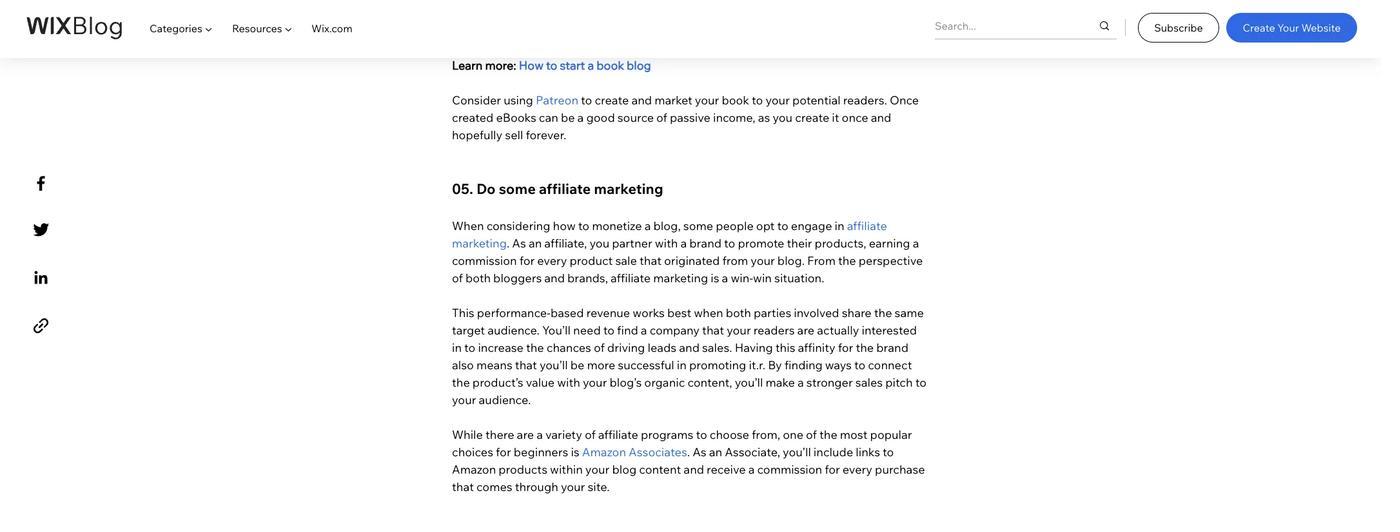 Task type: vqa. For each thing, say whether or not it's contained in the screenshot.
Having
yes



Task type: describe. For each thing, give the bounding box(es) containing it.
for inside this performance-based revenue works best when both parties involved share the same target audience. you'll need to find a company that your readers are actually interested in to increase the chances of driving leads and sales. having this affinity for the brand also means that you'll be more successful in promoting it.r. by finding ways to connect the product's value with your blog's organic content, you'll make a stronger sales pitch to your audience.
[[838, 340, 854, 355]]

consider
[[452, 93, 501, 108]]

make
[[766, 375, 795, 390]]

a down the finding
[[798, 375, 804, 390]]

blog,
[[654, 218, 681, 233]]

subscribe
[[1155, 21, 1203, 34]]

of inside this performance-based revenue works best when both parties involved share the same target audience. you'll need to find a company that your readers are actually interested in to increase the chances of driving leads and sales. having this affinity for the brand also means that you'll be more successful in promoting it.r. by finding ways to connect the product's value with your blog's organic content, you'll make a stronger sales pitch to your audience.
[[594, 340, 605, 355]]

both inside this performance-based revenue works best when both parties involved share the same target audience. you'll need to find a company that your readers are actually interested in to increase the chances of driving leads and sales. having this affinity for the brand also means that you'll be more successful in promoting it.r. by finding ways to connect the product's value with your blog's organic content, you'll make a stronger sales pitch to your audience.
[[726, 306, 751, 320]]

that inside . as an affiliate, you partner with a brand to promote their products, earning a commission for every product sale that originated from your blog. from the perspective of both bloggers and brands, affiliate marketing is a win-win situation.
[[640, 253, 662, 268]]

purchase
[[875, 462, 925, 477]]

0 vertical spatial create
[[595, 93, 629, 108]]

choices
[[452, 445, 493, 460]]

find
[[617, 323, 638, 338]]

copy link of the article image
[[30, 315, 52, 337]]

2 horizontal spatial in
[[835, 218, 845, 233]]

Search... search field
[[935, 13, 1073, 39]]

and down readers.
[[871, 110, 892, 125]]

how to start a book blog link
[[519, 58, 651, 73]]

create your website
[[1243, 21, 1341, 34]]

marketing inside . as an affiliate, you partner with a brand to promote their products, earning a commission for every product sale that originated from your blog. from the perspective of both bloggers and brands, affiliate marketing is a win-win situation.
[[654, 271, 708, 286]]

0 vertical spatial some
[[499, 180, 536, 198]]

the down interested
[[856, 340, 874, 355]]

your up passive
[[695, 93, 719, 108]]

this
[[452, 306, 475, 320]]

created
[[452, 110, 494, 125]]

and inside . as an affiliate, you partner with a brand to promote their products, earning a commission for every product sale that originated from your blog. from the perspective of both bloggers and brands, affiliate marketing is a win-win situation.
[[545, 271, 565, 286]]

bloggers
[[493, 271, 542, 286]]

driving
[[607, 340, 645, 355]]

good
[[587, 110, 615, 125]]

an for associate,
[[709, 445, 722, 460]]

brand inside this performance-based revenue works best when both parties involved share the same target audience. you'll need to find a company that your readers are actually interested in to increase the chances of driving leads and sales. having this affinity for the brand also means that you'll be more successful in promoting it.r. by finding ways to connect the product's value with your blog's organic content, you'll make a stronger sales pitch to your audience.
[[877, 340, 909, 355]]

create
[[1243, 21, 1276, 34]]

involved
[[794, 306, 840, 320]]

05. do some affiliate marketing
[[452, 180, 664, 198]]

. as an associate, you'll include links to amazon products within your blog content and receive a commission for every purchase that comes through your site.
[[452, 445, 928, 495]]

readers.
[[843, 93, 887, 108]]

your up as in the top right of the page
[[766, 93, 790, 108]]

it.r.
[[749, 358, 766, 373]]

share article on facebook image
[[30, 172, 52, 195]]

wix.com
[[312, 22, 353, 35]]

resources
[[232, 22, 282, 35]]

situation.
[[775, 271, 825, 286]]

a left win-
[[722, 271, 728, 286]]

leads
[[648, 340, 677, 355]]

affiliate inside while there are a variety of affiliate programs to choose from, one of the most popular choices for beginners is
[[598, 427, 638, 442]]

is inside while there are a variety of affiliate programs to choose from, one of the most popular choices for beginners is
[[571, 445, 580, 460]]

to inside while there are a variety of affiliate programs to choose from, one of the most popular choices for beginners is
[[696, 427, 707, 442]]

you'll
[[542, 323, 571, 338]]

0 vertical spatial blog
[[627, 58, 651, 73]]

people
[[716, 218, 754, 233]]

comes
[[477, 480, 513, 495]]

a right 'earning'
[[913, 236, 919, 251]]

promote
[[738, 236, 785, 251]]

share
[[842, 306, 872, 320]]

through
[[515, 480, 558, 495]]

revenue
[[587, 306, 630, 320]]

most
[[840, 427, 868, 442]]

opt
[[756, 218, 775, 233]]

with inside this performance-based revenue works best when both parties involved share the same target audience. you'll need to find a company that your readers are actually interested in to increase the chances of driving leads and sales. having this affinity for the brand also means that you'll be more successful in promoting it.r. by finding ways to connect the product's value with your blog's organic content, you'll make a stronger sales pitch to your audience.
[[557, 375, 580, 390]]

to create and market your book to your potential readers. once created ebooks can be a good source of passive income, as you create it once and hopefully sell forever.
[[452, 93, 922, 142]]

partner
[[612, 236, 653, 251]]

your up 'site.' in the left bottom of the page
[[586, 462, 610, 477]]

content
[[639, 462, 681, 477]]

1 horizontal spatial create
[[795, 110, 830, 125]]

your inside . as an affiliate, you partner with a brand to promote their products, earning a commission for every product sale that originated from your blog. from the perspective of both bloggers and brands, affiliate marketing is a win-win situation.
[[751, 253, 775, 268]]

actually
[[817, 323, 859, 338]]

potential
[[793, 93, 841, 108]]

considering
[[487, 218, 551, 233]]

as
[[758, 110, 770, 125]]

affinity
[[798, 340, 836, 355]]

finding
[[785, 358, 823, 373]]

affiliate marketing
[[452, 218, 890, 251]]

be inside this performance-based revenue works best when both parties involved share the same target audience. you'll need to find a company that your readers are actually interested in to increase the chances of driving leads and sales. having this affinity for the brand also means that you'll be more successful in promoting it.r. by finding ways to connect the product's value with your blog's organic content, you'll make a stronger sales pitch to your audience.
[[571, 358, 585, 373]]

share article on twitter image
[[30, 218, 52, 241]]

originated
[[664, 253, 720, 268]]

from,
[[752, 427, 781, 442]]

blog's
[[610, 375, 642, 390]]

share article on facebook image
[[30, 172, 52, 195]]

increase
[[478, 340, 524, 355]]

within
[[550, 462, 583, 477]]

one
[[783, 427, 804, 442]]

stronger
[[807, 375, 853, 390]]

0 vertical spatial book
[[597, 58, 624, 73]]

passive
[[670, 110, 711, 125]]

choose
[[710, 427, 749, 442]]

with inside . as an affiliate, you partner with a brand to promote their products, earning a commission for every product sale that originated from your blog. from the perspective of both bloggers and brands, affiliate marketing is a win-win situation.
[[655, 236, 678, 251]]

same
[[895, 306, 924, 320]]

more
[[587, 358, 616, 373]]

content,
[[688, 375, 733, 390]]

the down you'll
[[526, 340, 544, 355]]

. as an affiliate, you partner with a brand to promote their products, earning a commission for every product sale that originated from your blog. from the perspective of both bloggers and brands, affiliate marketing is a win-win situation.
[[452, 236, 926, 286]]

interested
[[862, 323, 917, 338]]

best
[[668, 306, 692, 320]]

categories ▼
[[150, 22, 213, 35]]

every inside . as an affiliate, you partner with a brand to promote their products, earning a commission for every product sale that originated from your blog. from the perspective of both bloggers and brands, affiliate marketing is a win-win situation.
[[538, 253, 567, 268]]

share article on linkedin image
[[30, 266, 52, 289]]

commission inside . as an associate, you'll include links to amazon products within your blog content and receive a commission for every purchase that comes through your site.
[[758, 462, 822, 477]]

amazon associates
[[580, 445, 687, 460]]

0 vertical spatial marketing
[[594, 180, 664, 198]]

wix.com link
[[302, 10, 362, 46]]

also
[[452, 358, 474, 373]]

brands,
[[568, 271, 608, 286]]

variety
[[546, 427, 582, 442]]

for inside . as an associate, you'll include links to amazon products within your blog content and receive a commission for every purchase that comes through your site.
[[825, 462, 840, 477]]

1 vertical spatial some
[[684, 218, 713, 233]]

beginners
[[514, 445, 568, 460]]

win
[[753, 271, 772, 286]]

a inside while there are a variety of affiliate programs to choose from, one of the most popular choices for beginners is
[[537, 427, 543, 442]]

links
[[856, 445, 880, 460]]

this performance-based revenue works best when both parties involved share the same target audience. you'll need to find a company that your readers are actually interested in to increase the chances of driving leads and sales. having this affinity for the brand also means that you'll be more successful in promoting it.r. by finding ways to connect the product's value with your blog's organic content, you'll make a stronger sales pitch to your audience.
[[452, 306, 929, 407]]

associate,
[[725, 445, 780, 460]]

of inside . as an affiliate, you partner with a brand to promote their products, earning a commission for every product sale that originated from your blog. from the perspective of both bloggers and brands, affiliate marketing is a win-win situation.
[[452, 271, 463, 286]]

every inside . as an associate, you'll include links to amazon products within your blog content and receive a commission for every purchase that comes through your site.
[[843, 462, 873, 477]]

sell
[[505, 128, 523, 142]]

promoting
[[689, 358, 747, 373]]

website
[[1302, 21, 1341, 34]]

▼ for resources  ▼
[[285, 22, 292, 35]]

0 vertical spatial amazon
[[582, 445, 626, 460]]

based
[[551, 306, 584, 320]]

connect
[[868, 358, 912, 373]]

product
[[570, 253, 613, 268]]

ways
[[825, 358, 852, 373]]

0 vertical spatial audience.
[[488, 323, 540, 338]]

a right find
[[641, 323, 647, 338]]

marketing inside affiliate marketing
[[452, 236, 507, 251]]

▼ for categories ▼
[[205, 22, 213, 35]]



Task type: locate. For each thing, give the bounding box(es) containing it.
from
[[808, 253, 836, 268]]

an
[[529, 236, 542, 251], [709, 445, 722, 460]]

a up originated
[[681, 236, 687, 251]]

while
[[452, 427, 483, 442]]

0 horizontal spatial you'll
[[540, 358, 568, 373]]

company
[[650, 323, 700, 338]]

book
[[597, 58, 624, 73], [722, 93, 750, 108]]

commission down one
[[758, 462, 822, 477]]

with down blog,
[[655, 236, 678, 251]]

and inside this performance-based revenue works best when both parties involved share the same target audience. you'll need to find a company that your readers are actually interested in to increase the chances of driving leads and sales. having this affinity for the brand also means that you'll be more successful in promoting it.r. by finding ways to connect the product's value with your blog's organic content, you'll make a stronger sales pitch to your audience.
[[679, 340, 700, 355]]

is inside . as an affiliate, you partner with a brand to promote their products, earning a commission for every product sale that originated from your blog. from the perspective of both bloggers and brands, affiliate marketing is a win-win situation.
[[711, 271, 720, 286]]

a inside to create and market your book to your potential readers. once created ebooks can be a good source of passive income, as you create it once and hopefully sell forever.
[[578, 110, 584, 125]]

this
[[776, 340, 796, 355]]

1 horizontal spatial as
[[693, 445, 707, 460]]

the inside . as an affiliate, you partner with a brand to promote their products, earning a commission for every product sale that originated from your blog. from the perspective of both bloggers and brands, affiliate marketing is a win-win situation.
[[838, 253, 856, 268]]

affiliate,
[[545, 236, 587, 251]]

sale
[[616, 253, 637, 268]]

1 horizontal spatial are
[[798, 323, 815, 338]]

target
[[452, 323, 485, 338]]

1 horizontal spatial .
[[687, 445, 690, 460]]

are down involved
[[798, 323, 815, 338]]

your up 'having'
[[727, 323, 751, 338]]

1 vertical spatial be
[[571, 358, 585, 373]]

the up interested
[[874, 306, 892, 320]]

commission up bloggers
[[452, 253, 517, 268]]

successful
[[618, 358, 675, 373]]

to inside . as an associate, you'll include links to amazon products within your blog content and receive a commission for every purchase that comes through your site.
[[883, 445, 894, 460]]

0 vertical spatial in
[[835, 218, 845, 233]]

.
[[507, 236, 510, 251], [687, 445, 690, 460]]

means
[[477, 358, 513, 373]]

0 vertical spatial an
[[529, 236, 542, 251]]

categories
[[150, 22, 202, 35]]

amazon
[[582, 445, 626, 460], [452, 462, 496, 477]]

0 vertical spatial both
[[466, 271, 491, 286]]

0 vertical spatial as
[[512, 236, 526, 251]]

some right blog,
[[684, 218, 713, 233]]

affiliate inside . as an affiliate, you partner with a brand to promote their products, earning a commission for every product sale that originated from your blog. from the perspective of both bloggers and brands, affiliate marketing is a win-win situation.
[[611, 271, 651, 286]]

hopefully
[[452, 128, 503, 142]]

that right sale
[[640, 253, 662, 268]]

learn more: how to start a book blog
[[452, 58, 651, 73]]

0 horizontal spatial are
[[517, 427, 534, 442]]

an for affiliate,
[[529, 236, 542, 251]]

share article on linkedin image
[[30, 266, 52, 289]]

0 horizontal spatial ▼
[[205, 22, 213, 35]]

a
[[588, 58, 594, 73], [578, 110, 584, 125], [645, 218, 651, 233], [681, 236, 687, 251], [913, 236, 919, 251], [722, 271, 728, 286], [641, 323, 647, 338], [798, 375, 804, 390], [537, 427, 543, 442], [749, 462, 755, 477]]

0 horizontal spatial every
[[538, 253, 567, 268]]

with
[[655, 236, 678, 251], [557, 375, 580, 390]]

1 vertical spatial an
[[709, 445, 722, 460]]

as down programs at the bottom of page
[[693, 445, 707, 460]]

and up source
[[632, 93, 652, 108]]

1 horizontal spatial book
[[722, 93, 750, 108]]

as inside . as an affiliate, you partner with a brand to promote their products, earning a commission for every product sale that originated from your blog. from the perspective of both bloggers and brands, affiliate marketing is a win-win situation.
[[512, 236, 526, 251]]

a inside . as an associate, you'll include links to amazon products within your blog content and receive a commission for every purchase that comes through your site.
[[749, 462, 755, 477]]

that inside . as an associate, you'll include links to amazon products within your blog content and receive a commission for every purchase that comes through your site.
[[452, 480, 474, 495]]

product's
[[473, 375, 524, 390]]

you inside . as an affiliate, you partner with a brand to promote their products, earning a commission for every product sale that originated from your blog. from the perspective of both bloggers and brands, affiliate marketing is a win-win situation.
[[590, 236, 610, 251]]

popular
[[870, 427, 912, 442]]

blog down the amazon associates link
[[612, 462, 637, 477]]

. inside . as an affiliate, you partner with a brand to promote their products, earning a commission for every product sale that originated from your blog. from the perspective of both bloggers and brands, affiliate marketing is a win-win situation.
[[507, 236, 510, 251]]

as down considering
[[512, 236, 526, 251]]

0 horizontal spatial some
[[499, 180, 536, 198]]

1 horizontal spatial ▼
[[285, 22, 292, 35]]

commission
[[452, 253, 517, 268], [758, 462, 822, 477]]

1 vertical spatial marketing
[[452, 236, 507, 251]]

affiliate inside affiliate marketing
[[847, 218, 887, 233]]

the up include
[[820, 427, 838, 442]]

. down considering
[[507, 236, 510, 251]]

1 horizontal spatial with
[[655, 236, 678, 251]]

05.
[[452, 180, 473, 198]]

brand up originated
[[690, 236, 722, 251]]

subscribe link
[[1138, 13, 1220, 43]]

is
[[711, 271, 720, 286], [571, 445, 580, 460]]

it
[[832, 110, 840, 125]]

your down also
[[452, 393, 476, 407]]

0 horizontal spatial is
[[571, 445, 580, 460]]

chances
[[547, 340, 591, 355]]

1 horizontal spatial brand
[[877, 340, 909, 355]]

0 horizontal spatial in
[[452, 340, 462, 355]]

and inside . as an associate, you'll include links to amazon products within your blog content and receive a commission for every purchase that comes through your site.
[[684, 462, 704, 477]]

amazon inside . as an associate, you'll include links to amazon products within your blog content and receive a commission for every purchase that comes through your site.
[[452, 462, 496, 477]]

1 vertical spatial amazon
[[452, 462, 496, 477]]

amazon up 'site.' in the left bottom of the page
[[582, 445, 626, 460]]

an inside . as an affiliate, you partner with a brand to promote their products, earning a commission for every product sale that originated from your blog. from the perspective of both bloggers and brands, affiliate marketing is a win-win situation.
[[529, 236, 542, 251]]

1 vertical spatial you'll
[[735, 375, 763, 390]]

some right do
[[499, 180, 536, 198]]

affiliate up the amazon associates link
[[598, 427, 638, 442]]

0 vertical spatial you
[[773, 110, 793, 125]]

both inside . as an affiliate, you partner with a brand to promote their products, earning a commission for every product sale that originated from your blog. from the perspective of both bloggers and brands, affiliate marketing is a win-win situation.
[[466, 271, 491, 286]]

of inside to create and market your book to your potential readers. once created ebooks can be a good source of passive income, as you create it once and hopefully sell forever.
[[657, 110, 668, 125]]

of right one
[[806, 427, 817, 442]]

be right can
[[561, 110, 575, 125]]

a right start
[[588, 58, 594, 73]]

for down there
[[496, 445, 511, 460]]

marketing up "monetize"
[[594, 180, 664, 198]]

sales
[[856, 375, 883, 390]]

be down chances
[[571, 358, 585, 373]]

sales.
[[702, 340, 733, 355]]

1 horizontal spatial in
[[677, 358, 687, 373]]

. down programs at the bottom of page
[[687, 445, 690, 460]]

. inside . as an associate, you'll include links to amazon products within your blog content and receive a commission for every purchase that comes through your site.
[[687, 445, 690, 460]]

from
[[723, 253, 748, 268]]

having
[[735, 340, 773, 355]]

how
[[519, 58, 544, 73]]

are up beginners
[[517, 427, 534, 442]]

a up beginners
[[537, 427, 543, 442]]

every down affiliate,
[[538, 253, 567, 268]]

and
[[632, 93, 652, 108], [871, 110, 892, 125], [545, 271, 565, 286], [679, 340, 700, 355], [684, 462, 704, 477]]

1 vertical spatial you
[[590, 236, 610, 251]]

that
[[640, 253, 662, 268], [702, 323, 724, 338], [515, 358, 537, 373], [452, 480, 474, 495]]

a left blog,
[[645, 218, 651, 233]]

that left comes
[[452, 480, 474, 495]]

. for associates
[[687, 445, 690, 460]]

affiliate down sale
[[611, 271, 651, 286]]

as
[[512, 236, 526, 251], [693, 445, 707, 460]]

that up "sales."
[[702, 323, 724, 338]]

be inside to create and market your book to your potential readers. once created ebooks can be a good source of passive income, as you create it once and hopefully sell forever.
[[561, 110, 575, 125]]

blog.
[[778, 253, 805, 268]]

are inside while there are a variety of affiliate programs to choose from, one of the most popular choices for beginners is
[[517, 427, 534, 442]]

as inside . as an associate, you'll include links to amazon products within your blog content and receive a commission for every purchase that comes through your site.
[[693, 445, 707, 460]]

ebooks
[[496, 110, 537, 125]]

None search field
[[935, 13, 1117, 39]]

▼ right the resources
[[285, 22, 292, 35]]

0 horizontal spatial create
[[595, 93, 629, 108]]

include
[[814, 445, 854, 460]]

every down links
[[843, 462, 873, 477]]

receive
[[707, 462, 746, 477]]

works
[[633, 306, 665, 320]]

0 horizontal spatial .
[[507, 236, 510, 251]]

1 horizontal spatial you'll
[[735, 375, 763, 390]]

1 vertical spatial as
[[693, 445, 707, 460]]

book right start
[[597, 58, 624, 73]]

commission inside . as an affiliate, you partner with a brand to promote their products, earning a commission for every product sale that originated from your blog. from the perspective of both bloggers and brands, affiliate marketing is a win-win situation.
[[452, 253, 517, 268]]

is left win-
[[711, 271, 720, 286]]

0 horizontal spatial book
[[597, 58, 624, 73]]

2 vertical spatial marketing
[[654, 271, 708, 286]]

0 vertical spatial with
[[655, 236, 678, 251]]

are inside this performance-based revenue works best when both parties involved share the same target audience. you'll need to find a company that your readers are actually interested in to increase the chances of driving leads and sales. having this affinity for the brand also means that you'll be more successful in promoting it.r. by finding ways to connect the product's value with your blog's organic content, you'll make a stronger sales pitch to your audience.
[[798, 323, 815, 338]]

when
[[452, 218, 484, 233]]

0 horizontal spatial as
[[512, 236, 526, 251]]

programs
[[641, 427, 694, 442]]

products
[[499, 462, 548, 477]]

associates
[[629, 445, 687, 460]]

the down the products,
[[838, 253, 856, 268]]

create down potential
[[795, 110, 830, 125]]

the
[[838, 253, 856, 268], [874, 306, 892, 320], [526, 340, 544, 355], [856, 340, 874, 355], [452, 375, 470, 390], [820, 427, 838, 442]]

0 horizontal spatial you
[[590, 236, 610, 251]]

a down associate,
[[749, 462, 755, 477]]

the inside while there are a variety of affiliate programs to choose from, one of the most popular choices for beginners is
[[820, 427, 838, 442]]

you right as in the top right of the page
[[773, 110, 793, 125]]

blog
[[627, 58, 651, 73], [612, 462, 637, 477]]

of down market
[[657, 110, 668, 125]]

1 vertical spatial create
[[795, 110, 830, 125]]

1 vertical spatial in
[[452, 340, 462, 355]]

to inside . as an affiliate, you partner with a brand to promote their products, earning a commission for every product sale that originated from your blog. from the perspective of both bloggers and brands, affiliate marketing is a win-win situation.
[[724, 236, 736, 251]]

you inside to create and market your book to your potential readers. once created ebooks can be a good source of passive income, as you create it once and hopefully sell forever.
[[773, 110, 793, 125]]

1 vertical spatial with
[[557, 375, 580, 390]]

is up 'within'
[[571, 445, 580, 460]]

do
[[477, 180, 496, 198]]

1 vertical spatial every
[[843, 462, 873, 477]]

marketing
[[594, 180, 664, 198], [452, 236, 507, 251], [654, 271, 708, 286]]

your down more
[[583, 375, 607, 390]]

1 vertical spatial blog
[[612, 462, 637, 477]]

both right when
[[726, 306, 751, 320]]

site.
[[588, 480, 610, 495]]

with right value
[[557, 375, 580, 390]]

your
[[1278, 21, 1300, 34]]

parties
[[754, 306, 792, 320]]

you'll down it.r.
[[735, 375, 763, 390]]

audience. down performance-
[[488, 323, 540, 338]]

2 horizontal spatial you'll
[[783, 445, 811, 460]]

of up more
[[594, 340, 605, 355]]

blog inside . as an associate, you'll include links to amazon products within your blog content and receive a commission for every purchase that comes through your site.
[[612, 462, 637, 477]]

for inside while there are a variety of affiliate programs to choose from, one of the most popular choices for beginners is
[[496, 445, 511, 460]]

1 vertical spatial both
[[726, 306, 751, 320]]

1 vertical spatial audience.
[[479, 393, 531, 407]]

2 vertical spatial you'll
[[783, 445, 811, 460]]

1 vertical spatial book
[[722, 93, 750, 108]]

0 horizontal spatial both
[[466, 271, 491, 286]]

you'll up value
[[540, 358, 568, 373]]

for up bloggers
[[520, 253, 535, 268]]

amazon associates link
[[580, 445, 687, 460]]

of up this
[[452, 271, 463, 286]]

0 horizontal spatial amazon
[[452, 462, 496, 477]]

0 horizontal spatial brand
[[690, 236, 722, 251]]

for inside . as an affiliate, you partner with a brand to promote their products, earning a commission for every product sale that originated from your blog. from the perspective of both bloggers and brands, affiliate marketing is a win-win situation.
[[520, 253, 535, 268]]

you'll down one
[[783, 445, 811, 460]]

0 vertical spatial be
[[561, 110, 575, 125]]

your up win
[[751, 253, 775, 268]]

you'll inside . as an associate, you'll include links to amazon products within your blog content and receive a commission for every purchase that comes through your site.
[[783, 445, 811, 460]]

in up also
[[452, 340, 462, 355]]

audience.
[[488, 323, 540, 338], [479, 393, 531, 407]]

0 vertical spatial .
[[507, 236, 510, 251]]

and down while there are a variety of affiliate programs to choose from, one of the most popular choices for beginners is
[[684, 462, 704, 477]]

brand
[[690, 236, 722, 251], [877, 340, 909, 355]]

perspective
[[859, 253, 923, 268]]

1 horizontal spatial you
[[773, 110, 793, 125]]

as for receive
[[693, 445, 707, 460]]

and left brands,
[[545, 271, 565, 286]]

1 vertical spatial commission
[[758, 462, 822, 477]]

earning
[[869, 236, 910, 251]]

0 horizontal spatial commission
[[452, 253, 517, 268]]

affiliate up 'earning'
[[847, 218, 887, 233]]

a left good
[[578, 110, 584, 125]]

an up receive
[[709, 445, 722, 460]]

resources  ▼
[[232, 22, 292, 35]]

once
[[842, 110, 869, 125]]

0 vertical spatial every
[[538, 253, 567, 268]]

0 vertical spatial is
[[711, 271, 720, 286]]

as for commission
[[512, 236, 526, 251]]

brand up connect on the bottom right
[[877, 340, 909, 355]]

when
[[694, 306, 724, 320]]

▼ right 'categories'
[[205, 22, 213, 35]]

and down company
[[679, 340, 700, 355]]

0 vertical spatial are
[[798, 323, 815, 338]]

marketing down when
[[452, 236, 507, 251]]

every
[[538, 253, 567, 268], [843, 462, 873, 477]]

the down also
[[452, 375, 470, 390]]

audience. down product's
[[479, 393, 531, 407]]

0 horizontal spatial an
[[529, 236, 542, 251]]

your down 'within'
[[561, 480, 585, 495]]

when considering how to monetize a blog, some people opt to engage in
[[452, 218, 845, 233]]

consider using patreon
[[452, 93, 579, 108]]

2 vertical spatial in
[[677, 358, 687, 373]]

0 vertical spatial brand
[[690, 236, 722, 251]]

2 ▼ from the left
[[285, 22, 292, 35]]

1 vertical spatial is
[[571, 445, 580, 460]]

in up the products,
[[835, 218, 845, 233]]

affiliate up how
[[539, 180, 591, 198]]

create up good
[[595, 93, 629, 108]]

share article on twitter image
[[30, 218, 52, 241]]

1 horizontal spatial some
[[684, 218, 713, 233]]

while there are a variety of affiliate programs to choose from, one of the most popular choices for beginners is
[[452, 427, 915, 460]]

amazon down choices
[[452, 462, 496, 477]]

0 vertical spatial commission
[[452, 253, 517, 268]]

you up the product
[[590, 236, 610, 251]]

book up income,
[[722, 93, 750, 108]]

. for marketing
[[507, 236, 510, 251]]

1 horizontal spatial commission
[[758, 462, 822, 477]]

1 horizontal spatial an
[[709, 445, 722, 460]]

1 horizontal spatial is
[[711, 271, 720, 286]]

start
[[560, 58, 585, 73]]

market
[[655, 93, 693, 108]]

an down considering
[[529, 236, 542, 251]]

book inside to create and market your book to your potential readers. once created ebooks can be a good source of passive income, as you create it once and hopefully sell forever.
[[722, 93, 750, 108]]

win-
[[731, 271, 753, 286]]

need
[[573, 323, 601, 338]]

for up ways
[[838, 340, 854, 355]]

1 vertical spatial are
[[517, 427, 534, 442]]

for down include
[[825, 462, 840, 477]]

1 vertical spatial brand
[[877, 340, 909, 355]]

blog up source
[[627, 58, 651, 73]]

brand inside . as an affiliate, you partner with a brand to promote their products, earning a commission for every product sale that originated from your blog. from the perspective of both bloggers and brands, affiliate marketing is a win-win situation.
[[690, 236, 722, 251]]

1 horizontal spatial every
[[843, 462, 873, 477]]

copy link of the article image
[[30, 315, 52, 337]]

0 horizontal spatial with
[[557, 375, 580, 390]]

be
[[561, 110, 575, 125], [571, 358, 585, 373]]

engage
[[791, 218, 832, 233]]

both up this
[[466, 271, 491, 286]]

an inside . as an associate, you'll include links to amazon products within your blog content and receive a commission for every purchase that comes through your site.
[[709, 445, 722, 460]]

in up organic
[[677, 358, 687, 373]]

1 vertical spatial .
[[687, 445, 690, 460]]

1 horizontal spatial amazon
[[582, 445, 626, 460]]

marketing down originated
[[654, 271, 708, 286]]

1 ▼ from the left
[[205, 22, 213, 35]]

of right variety
[[585, 427, 596, 442]]

that up value
[[515, 358, 537, 373]]

0 vertical spatial you'll
[[540, 358, 568, 373]]

patreon link
[[536, 93, 579, 108]]

1 horizontal spatial both
[[726, 306, 751, 320]]



